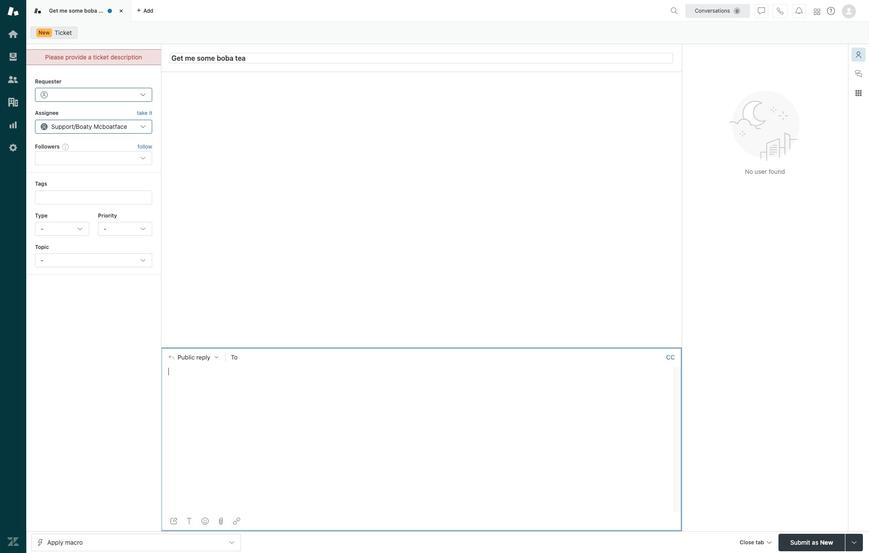 Task type: vqa. For each thing, say whether or not it's contained in the screenshot.
Zendesk Support Image
yes



Task type: describe. For each thing, give the bounding box(es) containing it.
notifications image
[[796, 7, 803, 14]]

zendesk products image
[[814, 9, 820, 15]]

reporting image
[[7, 119, 19, 131]]

draft mode image
[[170, 518, 177, 525]]

organizations image
[[7, 97, 19, 108]]

zendesk image
[[7, 537, 19, 548]]

button displays agent's chat status as invisible. image
[[758, 7, 765, 14]]

get help image
[[827, 7, 835, 15]]

add link (cmd k) image
[[233, 518, 240, 525]]

minimize composer image
[[418, 344, 425, 351]]

info on adding followers image
[[62, 143, 69, 150]]

customer context image
[[855, 51, 862, 58]]

secondary element
[[26, 24, 869, 42]]



Task type: locate. For each thing, give the bounding box(es) containing it.
tab
[[26, 0, 131, 22]]

get started image
[[7, 28, 19, 40]]

main element
[[0, 0, 26, 554]]

customers image
[[7, 74, 19, 85]]

close image
[[117, 7, 126, 15]]

add attachment image
[[217, 518, 224, 525]]

tabs tab list
[[26, 0, 667, 22]]

insert emojis image
[[202, 518, 209, 525]]

format text image
[[186, 518, 193, 525]]

zendesk support image
[[7, 6, 19, 17]]

apps image
[[855, 90, 862, 97]]

Subject field
[[170, 53, 673, 63]]

admin image
[[7, 142, 19, 154]]

views image
[[7, 51, 19, 63]]

Public reply composer text field
[[165, 367, 671, 385]]



